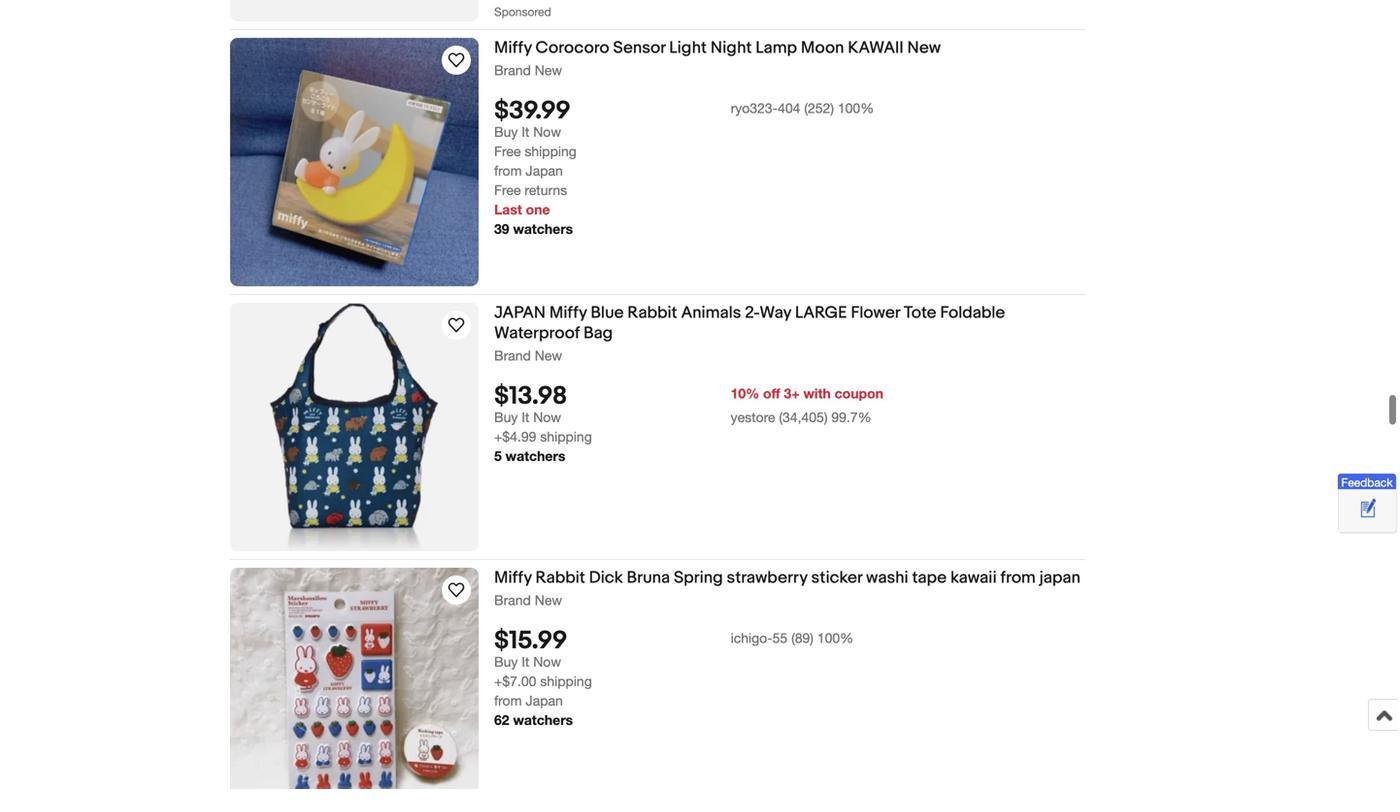 Task type: describe. For each thing, give the bounding box(es) containing it.
+$4.99
[[494, 429, 536, 445]]

flower
[[851, 303, 900, 323]]

japan miffy blue rabbit animals 2-way large flower tote foldable waterproof bag link
[[494, 303, 1086, 347]]

corocoro
[[536, 38, 610, 58]]

japan miffy blue rabbit animals 2-way large flower tote foldable waterproof bag brand new
[[494, 303, 1005, 363]]

kawaii
[[951, 568, 997, 588]]

miffy for $15.99
[[494, 568, 532, 588]]

miffy for $39.99
[[494, 38, 532, 58]]

watchers inside ryo323-404 (252) 100% buy it now free shipping from japan free returns last one 39 watchers
[[513, 221, 573, 237]]

way
[[760, 303, 791, 323]]

miffy corocoro sensor light night lamp moon kawaii new heading
[[494, 38, 941, 58]]

ichigo-
[[731, 630, 773, 646]]

japan
[[1040, 568, 1081, 588]]

2 free from the top
[[494, 182, 521, 198]]

watch miffy rabbit dick bruna spring strawberry sticker washi tape kawaii from japan image
[[445, 579, 468, 602]]

japan
[[494, 303, 546, 323]]

japan for +$7.00
[[526, 693, 563, 709]]

ryo323-404 (252) 100% buy it now free shipping from japan free returns last one 39 watchers
[[494, 100, 874, 237]]

it for ryo323-404 (252) 100% buy it now free shipping from japan free returns last one 39 watchers
[[522, 124, 530, 140]]

brand inside japan miffy blue rabbit animals 2-way large flower tote foldable waterproof bag brand new
[[494, 347, 531, 363]]

sensor
[[613, 38, 666, 58]]

it inside 10% off 3+ with coupon buy it now
[[522, 409, 530, 425]]

ichigo-55 (89) 100% buy it now +$7.00 shipping from japan 62 watchers
[[494, 630, 854, 728]]

buy for ryo323-404 (252) 100% buy it now free shipping from japan free returns last one 39 watchers
[[494, 124, 518, 140]]

returns
[[525, 182, 567, 198]]

brand inside miffy rabbit dick bruna spring strawberry sticker washi tape kawaii from japan brand new
[[494, 592, 531, 608]]

new down corocoro on the top of page
[[535, 62, 562, 78]]

62
[[494, 712, 509, 728]]

moon
[[801, 38, 844, 58]]

yestore (34,405) 99.7% +$4.99 shipping 5 watchers
[[494, 409, 872, 464]]

new inside japan miffy blue rabbit animals 2-way large flower tote foldable waterproof bag brand new
[[535, 347, 562, 363]]

miffy rabbit dick bruna spring strawberry sticker washi tape kawaii from japan brand new
[[494, 568, 1081, 608]]

blue
[[591, 303, 624, 323]]

100% for ichigo-55 (89) 100% buy it now +$7.00 shipping from japan 62 watchers
[[817, 630, 854, 646]]

off
[[763, 386, 780, 402]]

miffy rabbit dick bruna spring strawberry sticker washi tape kawaii from japan heading
[[494, 568, 1081, 588]]

japan miffy blue rabbit animals 2-way large flower tote foldable waterproof bag heading
[[494, 303, 1005, 344]]

100% for ryo323-404 (252) 100% buy it now free shipping from japan free returns last one 39 watchers
[[838, 100, 874, 116]]

japan miffy blue rabbit animals 2-way large flower tote foldable waterproof bag image
[[270, 303, 439, 551]]

bruna
[[627, 568, 670, 588]]

now for ichigo-55 (89) 100% buy it now +$7.00 shipping from japan 62 watchers
[[533, 654, 561, 670]]

buy for ichigo-55 (89) 100% buy it now +$7.00 shipping from japan 62 watchers
[[494, 654, 518, 670]]

10% off 3+ with coupon buy it now
[[494, 386, 884, 425]]

last
[[494, 201, 522, 218]]

99.7%
[[832, 409, 872, 425]]

coupon
[[835, 386, 884, 402]]

waterproof
[[494, 323, 580, 344]]

from for ryo323-404 (252) 100% buy it now free shipping from japan free returns last one 39 watchers
[[494, 163, 522, 179]]

kawaii
[[848, 38, 904, 58]]

5
[[494, 448, 502, 464]]

miffy corocoro sensor light night lamp moon kawaii new link
[[494, 38, 1086, 61]]



Task type: vqa. For each thing, say whether or not it's contained in the screenshot.
International
no



Task type: locate. For each thing, give the bounding box(es) containing it.
0 vertical spatial now
[[533, 124, 561, 140]]

buy inside ryo323-404 (252) 100% buy it now free shipping from japan free returns last one 39 watchers
[[494, 124, 518, 140]]

one
[[526, 201, 550, 218]]

with
[[804, 386, 831, 402]]

washi
[[866, 568, 909, 588]]

2 vertical spatial from
[[494, 693, 522, 709]]

feedback
[[1342, 476, 1393, 489]]

watchers
[[513, 221, 573, 237], [506, 448, 566, 464], [513, 712, 573, 728]]

brand up $39.99
[[494, 62, 531, 78]]

rabbit left dick
[[536, 568, 585, 588]]

new
[[908, 38, 941, 58], [535, 62, 562, 78], [535, 347, 562, 363], [535, 592, 562, 608]]

watch miffy corocoro sensor light night lamp moon kawaii new image
[[445, 48, 468, 72]]

2 vertical spatial now
[[533, 654, 561, 670]]

night
[[711, 38, 752, 58]]

1 vertical spatial now
[[533, 409, 561, 425]]

from for ichigo-55 (89) 100% buy it now +$7.00 shipping from japan 62 watchers
[[494, 693, 522, 709]]

from inside ichigo-55 (89) 100% buy it now +$7.00 shipping from japan 62 watchers
[[494, 693, 522, 709]]

now up +$7.00
[[533, 654, 561, 670]]

shipping right +$7.00
[[540, 673, 592, 689]]

2 now from the top
[[533, 409, 561, 425]]

miffy corocoro sensor light night lamp moon kawaii new brand new
[[494, 38, 941, 78]]

3 buy from the top
[[494, 654, 518, 670]]

now up returns
[[533, 124, 561, 140]]

now
[[533, 124, 561, 140], [533, 409, 561, 425], [533, 654, 561, 670]]

watchers inside yestore (34,405) 99.7% +$4.99 shipping 5 watchers
[[506, 448, 566, 464]]

2 brand from the top
[[494, 347, 531, 363]]

japan for free
[[526, 163, 563, 179]]

shipping
[[525, 143, 577, 159], [540, 429, 592, 445], [540, 673, 592, 689]]

1 vertical spatial japan
[[526, 693, 563, 709]]

3+
[[784, 386, 800, 402]]

1 vertical spatial buy
[[494, 409, 518, 425]]

2 buy from the top
[[494, 409, 518, 425]]

tape
[[912, 568, 947, 588]]

3 now from the top
[[533, 654, 561, 670]]

2 vertical spatial buy
[[494, 654, 518, 670]]

rabbit
[[628, 303, 677, 323], [536, 568, 585, 588]]

from
[[494, 163, 522, 179], [1001, 568, 1036, 588], [494, 693, 522, 709]]

japan up returns
[[526, 163, 563, 179]]

rabbit inside japan miffy blue rabbit animals 2-way large flower tote foldable waterproof bag brand new
[[628, 303, 677, 323]]

1 buy from the top
[[494, 124, 518, 140]]

lamp
[[756, 38, 797, 58]]

miffy corocoro sensor light night lamp moon kawaii new image
[[230, 38, 479, 286]]

miffy inside miffy rabbit dick bruna spring strawberry sticker washi tape kawaii from japan brand new
[[494, 568, 532, 588]]

2 japan from the top
[[526, 693, 563, 709]]

buy up +$4.99
[[494, 409, 518, 425]]

1 brand from the top
[[494, 62, 531, 78]]

2 vertical spatial miffy
[[494, 568, 532, 588]]

1 vertical spatial miffy
[[549, 303, 587, 323]]

buy up last
[[494, 124, 518, 140]]

1 vertical spatial it
[[522, 409, 530, 425]]

0 vertical spatial 100%
[[838, 100, 874, 116]]

new down waterproof
[[535, 347, 562, 363]]

from left japan
[[1001, 568, 1036, 588]]

japan inside ryo323-404 (252) 100% buy it now free shipping from japan free returns last one 39 watchers
[[526, 163, 563, 179]]

1 now from the top
[[533, 124, 561, 140]]

buy up +$7.00
[[494, 654, 518, 670]]

1 japan from the top
[[526, 163, 563, 179]]

1 it from the top
[[522, 124, 530, 140]]

1 vertical spatial shipping
[[540, 429, 592, 445]]

$15.99
[[494, 626, 567, 656]]

it for ichigo-55 (89) 100% buy it now +$7.00 shipping from japan 62 watchers
[[522, 654, 530, 670]]

it
[[522, 124, 530, 140], [522, 409, 530, 425], [522, 654, 530, 670]]

0 vertical spatial miffy
[[494, 38, 532, 58]]

light
[[669, 38, 707, 58]]

from inside miffy rabbit dick bruna spring strawberry sticker washi tape kawaii from japan brand new
[[1001, 568, 1036, 588]]

watchers inside ichigo-55 (89) 100% buy it now +$7.00 shipping from japan 62 watchers
[[513, 712, 573, 728]]

shipping for ichigo-55 (89) 100% buy it now +$7.00 shipping from japan 62 watchers
[[540, 673, 592, 689]]

shipping right +$4.99
[[540, 429, 592, 445]]

watch japan miffy blue rabbit animals 2-way large flower tote foldable waterproof bag image
[[445, 313, 468, 337]]

japan
[[526, 163, 563, 179], [526, 693, 563, 709]]

0 vertical spatial from
[[494, 163, 522, 179]]

buy
[[494, 124, 518, 140], [494, 409, 518, 425], [494, 654, 518, 670]]

from inside ryo323-404 (252) 100% buy it now free shipping from japan free returns last one 39 watchers
[[494, 163, 522, 179]]

it inside ichigo-55 (89) 100% buy it now +$7.00 shipping from japan 62 watchers
[[522, 654, 530, 670]]

now up +$4.99
[[533, 409, 561, 425]]

new up $15.99
[[535, 592, 562, 608]]

miffy right watch miffy corocoro sensor light night lamp moon kawaii new image
[[494, 38, 532, 58]]

0 vertical spatial buy
[[494, 124, 518, 140]]

0 horizontal spatial rabbit
[[536, 568, 585, 588]]

spring
[[674, 568, 723, 588]]

buy inside ichigo-55 (89) 100% buy it now +$7.00 shipping from japan 62 watchers
[[494, 654, 518, 670]]

it up +$4.99
[[522, 409, 530, 425]]

large
[[795, 303, 847, 323]]

brand
[[494, 62, 531, 78], [494, 347, 531, 363], [494, 592, 531, 608]]

$13.98
[[494, 382, 567, 412]]

1 vertical spatial from
[[1001, 568, 1036, 588]]

10%
[[731, 386, 760, 402]]

japan down +$7.00
[[526, 693, 563, 709]]

+$7.00
[[494, 673, 536, 689]]

it inside ryo323-404 (252) 100% buy it now free shipping from japan free returns last one 39 watchers
[[522, 124, 530, 140]]

tote
[[904, 303, 937, 323]]

1 vertical spatial 100%
[[817, 630, 854, 646]]

3 brand from the top
[[494, 592, 531, 608]]

100% inside ichigo-55 (89) 100% buy it now +$7.00 shipping from japan 62 watchers
[[817, 630, 854, 646]]

miffy right watch miffy rabbit dick bruna spring strawberry sticker washi tape kawaii from japan image
[[494, 568, 532, 588]]

(252)
[[804, 100, 834, 116]]

2 vertical spatial shipping
[[540, 673, 592, 689]]

100% right the (89)
[[817, 630, 854, 646]]

0 vertical spatial it
[[522, 124, 530, 140]]

bag
[[584, 323, 613, 344]]

(34,405)
[[779, 409, 828, 425]]

from up "62" on the bottom
[[494, 693, 522, 709]]

shipping up returns
[[525, 143, 577, 159]]

now for ryo323-404 (252) 100% buy it now free shipping from japan free returns last one 39 watchers
[[533, 124, 561, 140]]

watchers down one
[[513, 221, 573, 237]]

rabbit inside miffy rabbit dick bruna spring strawberry sticker washi tape kawaii from japan brand new
[[536, 568, 585, 588]]

buy inside 10% off 3+ with coupon buy it now
[[494, 409, 518, 425]]

dick
[[589, 568, 623, 588]]

miffy rabbit dick bruna spring strawberry sticker washi tape kawaii from japan image
[[230, 568, 479, 790]]

100%
[[838, 100, 874, 116], [817, 630, 854, 646]]

watchers right "62" on the bottom
[[513, 712, 573, 728]]

brand inside 'miffy corocoro sensor light night lamp moon kawaii new brand new'
[[494, 62, 531, 78]]

0 vertical spatial japan
[[526, 163, 563, 179]]

animals
[[681, 303, 741, 323]]

100% right the (252)
[[838, 100, 874, 116]]

from up last
[[494, 163, 522, 179]]

yestore
[[731, 409, 775, 425]]

free down $39.99
[[494, 143, 521, 159]]

shipping inside ryo323-404 (252) 100% buy it now free shipping from japan free returns last one 39 watchers
[[525, 143, 577, 159]]

39
[[494, 221, 509, 237]]

1 vertical spatial watchers
[[506, 448, 566, 464]]

miffy rabbit dick bruna spring strawberry sticker washi tape kawaii from japan link
[[494, 568, 1086, 592]]

2 vertical spatial brand
[[494, 592, 531, 608]]

miffy
[[494, 38, 532, 58], [549, 303, 587, 323], [494, 568, 532, 588]]

japan inside ichigo-55 (89) 100% buy it now +$7.00 shipping from japan 62 watchers
[[526, 693, 563, 709]]

free
[[494, 143, 521, 159], [494, 182, 521, 198]]

0 vertical spatial free
[[494, 143, 521, 159]]

strawberry
[[727, 568, 808, 588]]

55
[[773, 630, 788, 646]]

shipping inside ichigo-55 (89) 100% buy it now +$7.00 shipping from japan 62 watchers
[[540, 673, 592, 689]]

ryo323-
[[731, 100, 778, 116]]

1 horizontal spatial rabbit
[[628, 303, 677, 323]]

free up last
[[494, 182, 521, 198]]

new inside miffy rabbit dick bruna spring strawberry sticker washi tape kawaii from japan brand new
[[535, 592, 562, 608]]

2 vertical spatial it
[[522, 654, 530, 670]]

watchers down +$4.99
[[506, 448, 566, 464]]

it up returns
[[522, 124, 530, 140]]

now inside ichigo-55 (89) 100% buy it now +$7.00 shipping from japan 62 watchers
[[533, 654, 561, 670]]

it up +$7.00
[[522, 654, 530, 670]]

brand up $15.99
[[494, 592, 531, 608]]

404
[[778, 100, 801, 116]]

1 free from the top
[[494, 143, 521, 159]]

1 vertical spatial free
[[494, 182, 521, 198]]

shipping for ryo323-404 (252) 100% buy it now free shipping from japan free returns last one 39 watchers
[[525, 143, 577, 159]]

miffy inside japan miffy blue rabbit animals 2-way large flower tote foldable waterproof bag brand new
[[549, 303, 587, 323]]

$39.99
[[494, 96, 571, 126]]

brand down waterproof
[[494, 347, 531, 363]]

100% inside ryo323-404 (252) 100% buy it now free shipping from japan free returns last one 39 watchers
[[838, 100, 874, 116]]

now inside 10% off 3+ with coupon buy it now
[[533, 409, 561, 425]]

1 vertical spatial brand
[[494, 347, 531, 363]]

sticker
[[811, 568, 863, 588]]

miffy left blue
[[549, 303, 587, 323]]

3 it from the top
[[522, 654, 530, 670]]

0 vertical spatial shipping
[[525, 143, 577, 159]]

miffy inside 'miffy corocoro sensor light night lamp moon kawaii new brand new'
[[494, 38, 532, 58]]

2 it from the top
[[522, 409, 530, 425]]

0 vertical spatial brand
[[494, 62, 531, 78]]

now inside ryo323-404 (252) 100% buy it now free shipping from japan free returns last one 39 watchers
[[533, 124, 561, 140]]

0 vertical spatial rabbit
[[628, 303, 677, 323]]

2 vertical spatial watchers
[[513, 712, 573, 728]]

(89)
[[792, 630, 814, 646]]

foldable
[[940, 303, 1005, 323]]

new right the kawaii
[[908, 38, 941, 58]]

1 vertical spatial rabbit
[[536, 568, 585, 588]]

shipping inside yestore (34,405) 99.7% +$4.99 shipping 5 watchers
[[540, 429, 592, 445]]

2-
[[745, 303, 760, 323]]

0 vertical spatial watchers
[[513, 221, 573, 237]]

rabbit right blue
[[628, 303, 677, 323]]



